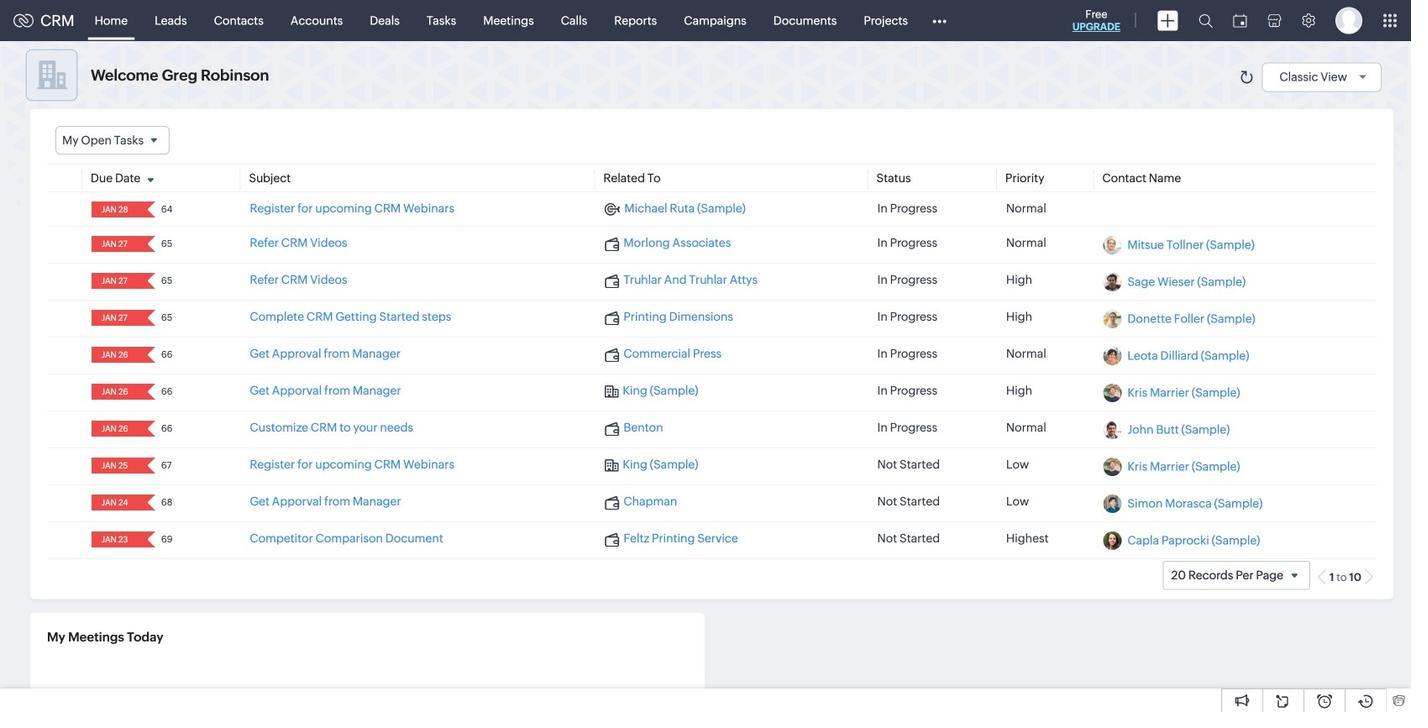 Task type: vqa. For each thing, say whether or not it's contained in the screenshot.
Create Menu image
yes



Task type: locate. For each thing, give the bounding box(es) containing it.
None field
[[55, 126, 170, 155], [96, 202, 136, 218], [96, 236, 136, 252], [96, 273, 136, 289], [96, 310, 136, 326], [96, 347, 136, 363], [96, 384, 136, 400], [96, 421, 136, 437], [96, 458, 136, 474], [96, 495, 136, 511], [96, 532, 136, 548], [55, 126, 170, 155], [96, 202, 136, 218], [96, 236, 136, 252], [96, 273, 136, 289], [96, 310, 136, 326], [96, 347, 136, 363], [96, 384, 136, 400], [96, 421, 136, 437], [96, 458, 136, 474], [96, 495, 136, 511], [96, 532, 136, 548]]

profile image
[[1336, 7, 1362, 34]]

calendar image
[[1233, 14, 1247, 27]]

Other Modules field
[[921, 7, 958, 34]]

create menu image
[[1158, 10, 1179, 31]]



Task type: describe. For each thing, give the bounding box(es) containing it.
create menu element
[[1147, 0, 1189, 41]]

search image
[[1199, 13, 1213, 28]]

profile element
[[1326, 0, 1373, 41]]

logo image
[[13, 14, 34, 27]]

search element
[[1189, 0, 1223, 41]]



